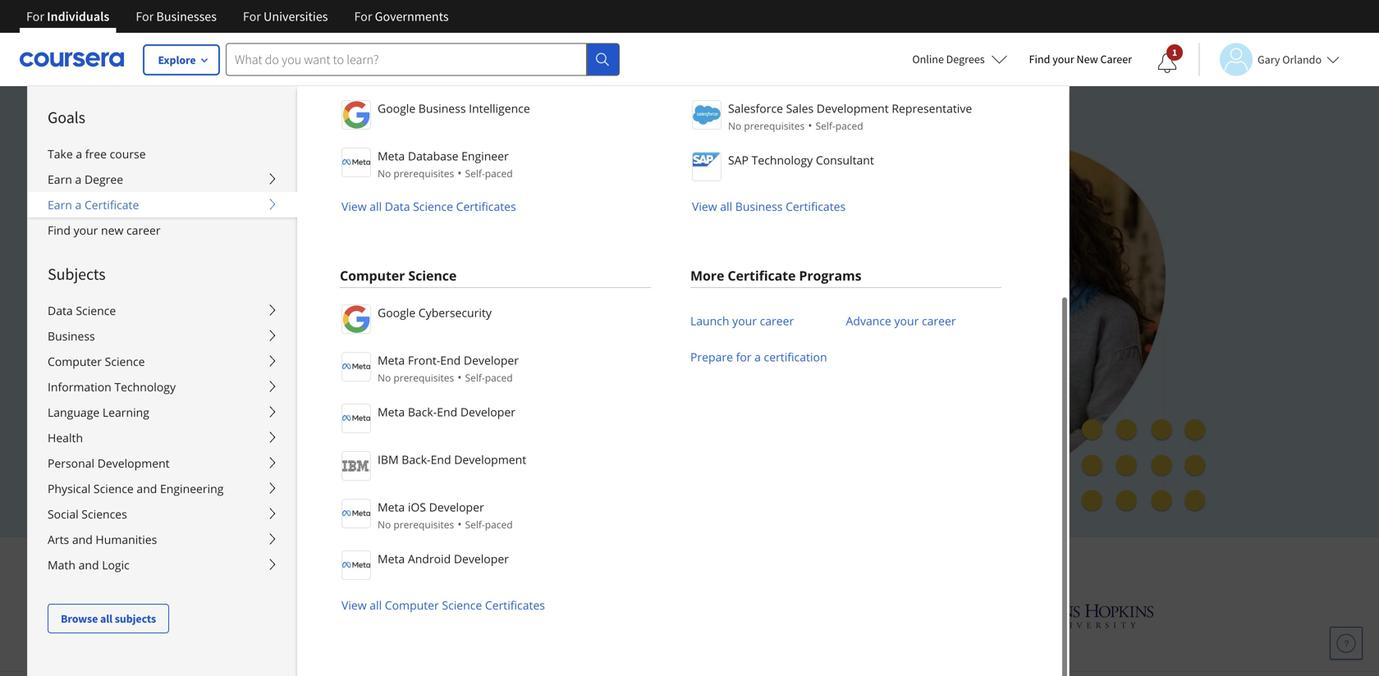 Task type: vqa. For each thing, say whether or not it's contained in the screenshot.
'Find' related to Find your new career
yes



Task type: describe. For each thing, give the bounding box(es) containing it.
arts
[[48, 532, 69, 548]]

take a free course link
[[28, 141, 297, 167]]

learn
[[361, 550, 413, 577]]

/year
[[255, 444, 285, 460]]

paced inside meta ios developer no prerequisites • self-paced
[[485, 518, 513, 532]]

engineering
[[160, 481, 224, 497]]

start
[[240, 406, 268, 422]]

meta for meta back-end developer
[[378, 404, 405, 420]]

all for data
[[370, 199, 382, 214]]

prerequisites inside meta ios developer no prerequisites • self-paced
[[394, 518, 454, 532]]

for for universities
[[243, 8, 261, 25]]

development inside the salesforce sales development representative no prerequisites • self-paced
[[817, 101, 889, 116]]

subjects
[[115, 612, 156, 626]]

advance your career link
[[846, 303, 956, 339]]

gary
[[1258, 52, 1280, 67]]

find for find your new career
[[48, 222, 71, 238]]

partnername logo image inside sap technology consultant link
[[692, 152, 722, 181]]

data inside popup button
[[48, 303, 73, 319]]

earn a certificate
[[48, 197, 139, 213]]

degrees
[[946, 52, 985, 66]]

cancel
[[283, 368, 319, 384]]

free
[[305, 406, 330, 422]]

find for find your new career
[[1029, 52, 1050, 66]]

google for google business intelligence
[[378, 101, 416, 116]]

sciences
[[82, 506, 127, 522]]

launch
[[690, 313, 729, 329]]

earn for earn a degree
[[48, 172, 72, 187]]

projects,
[[213, 259, 285, 284]]

sap
[[728, 152, 749, 168]]

front-
[[408, 353, 440, 368]]

science down from
[[442, 598, 482, 613]]

for individuals
[[26, 8, 109, 25]]

earn a certificate button
[[28, 192, 297, 218]]

universities
[[264, 8, 328, 25]]

business button
[[28, 323, 297, 349]]

trial
[[333, 406, 359, 422]]

1 horizontal spatial business
[[418, 101, 466, 116]]

• inside the salesforce sales development representative no prerequisites • self-paced
[[808, 117, 812, 133]]

computer science button
[[28, 349, 297, 374]]

for governments
[[354, 8, 449, 25]]

anytime
[[322, 368, 370, 384]]

back- for ibm
[[402, 452, 431, 467]]

partnername logo image up learn
[[341, 499, 371, 529]]

on
[[673, 230, 695, 255]]

data science button
[[28, 298, 297, 323]]

information technology button
[[28, 374, 297, 400]]

language learning
[[48, 405, 149, 420]]

math and logic
[[48, 557, 130, 573]]

partnername logo image inside the meta android developer link
[[341, 551, 371, 580]]

ibm
[[378, 452, 399, 467]]

prerequisites inside meta database engineer no prerequisites • self-paced
[[394, 167, 454, 180]]

no inside meta database engineer no prerequisites • self-paced
[[378, 167, 391, 180]]

science up 7,000+
[[413, 199, 453, 214]]

language
[[48, 405, 100, 420]]

science inside dropdown button
[[105, 354, 145, 369]]

from
[[418, 550, 463, 577]]

information technology
[[48, 379, 176, 395]]

for for individuals
[[26, 8, 44, 25]]

take a free course
[[48, 146, 146, 162]]

cybersecurity
[[418, 305, 492, 321]]

meta for meta android developer
[[378, 551, 405, 567]]

arts and humanities button
[[28, 527, 297, 552]]

browse all subjects button
[[48, 604, 169, 634]]

computer inside dropdown button
[[48, 354, 102, 369]]

earn a degree button
[[28, 167, 297, 192]]

science up google cybersecurity at left
[[408, 267, 457, 284]]

prepare
[[690, 349, 733, 365]]

• inside meta front-end developer no prerequisites • self-paced
[[457, 369, 462, 385]]

a for degree
[[75, 172, 82, 187]]

view for view all business certificates
[[692, 199, 717, 214]]

included
[[623, 259, 696, 284]]

self- inside meta front-end developer no prerequisites • self-paced
[[465, 371, 485, 385]]

a inside "link"
[[754, 349, 761, 365]]

development inside "popup button"
[[97, 456, 170, 471]]

view all data science certificates
[[341, 199, 516, 214]]

for universities
[[243, 8, 328, 25]]

google for google cybersecurity
[[378, 305, 416, 321]]

math and logic button
[[28, 552, 297, 578]]

no inside meta front-end developer no prerequisites • self-paced
[[378, 371, 391, 385]]

meta for meta front-end developer no prerequisites • self-paced
[[378, 353, 405, 368]]

job-
[[327, 259, 359, 284]]

0 vertical spatial computer
[[340, 267, 405, 284]]

earn a degree
[[48, 172, 123, 187]]

hands-
[[616, 230, 673, 255]]

duke university image
[[406, 601, 482, 627]]

your for launch your career
[[732, 313, 757, 329]]

arts and humanities
[[48, 532, 157, 548]]

android
[[408, 551, 451, 567]]

coursera plus image
[[213, 154, 464, 179]]

google cybersecurity link
[[340, 303, 651, 334]]

1 vertical spatial day
[[334, 444, 355, 460]]

paced inside meta front-end developer no prerequisites • self-paced
[[485, 371, 513, 385]]

back- for meta
[[408, 404, 437, 420]]

gary orlando button
[[1198, 43, 1340, 76]]

meta android developer link
[[340, 549, 651, 580]]

end for ibm back-end development
[[431, 452, 451, 467]]

partnername logo image up trial
[[341, 352, 371, 382]]

consultant
[[816, 152, 874, 168]]

more
[[690, 267, 724, 284]]

prepare for a certification link
[[690, 339, 827, 375]]

/year with 14-day money-back guarantee button
[[213, 443, 490, 461]]

all for computer
[[370, 598, 382, 613]]

learning
[[102, 405, 149, 420]]

find your new career link
[[28, 218, 297, 243]]

view all computer science certificates link
[[340, 598, 545, 613]]

your for find your new career
[[74, 222, 98, 238]]

world-
[[442, 230, 496, 255]]

explore
[[158, 53, 196, 67]]

a for certificate
[[75, 197, 82, 213]]

certificates for view all data science certificates
[[456, 199, 516, 214]]

meta back-end developer link
[[340, 402, 651, 433]]

individuals
[[47, 8, 109, 25]]

coursera image
[[20, 46, 124, 72]]

google business intelligence
[[378, 101, 530, 116]]

list containing google cybersecurity
[[340, 303, 651, 614]]

unlimited access to 7,000+ world-class courses, hands-on projects, and job-ready certificate programs—all included in your subscription
[[213, 230, 716, 313]]

self- inside the salesforce sales development representative no prerequisites • self-paced
[[816, 119, 835, 133]]

technology for sap
[[752, 152, 813, 168]]

social
[[48, 506, 79, 522]]

view for view all data science certificates
[[341, 199, 367, 214]]

What do you want to learn? text field
[[226, 43, 587, 76]]

class
[[496, 230, 537, 255]]

self- inside meta database engineer no prerequisites • self-paced
[[465, 167, 485, 180]]

certificate inside 'menu item'
[[728, 267, 796, 284]]

and up social sciences popup button
[[137, 481, 157, 497]]

• inside meta ios developer no prerequisites • self-paced
[[457, 516, 462, 532]]

certificates for view all computer science certificates
[[485, 598, 545, 613]]

and inside dropdown button
[[78, 557, 99, 573]]

earn for earn a certificate
[[48, 197, 72, 213]]

health
[[48, 430, 83, 446]]

subjects
[[48, 264, 106, 284]]

programs
[[799, 267, 862, 284]]

humanities
[[96, 532, 157, 548]]

self- inside meta ios developer no prerequisites • self-paced
[[465, 518, 485, 532]]

no inside meta ios developer no prerequisites • self-paced
[[378, 518, 391, 532]]

computer inside list
[[385, 598, 439, 613]]

new
[[1077, 52, 1098, 66]]

health button
[[28, 425, 297, 451]]

meta for meta ios developer no prerequisites • self-paced
[[378, 500, 405, 515]]

to
[[360, 230, 377, 255]]

science down personal development
[[94, 481, 134, 497]]

career for launch your career
[[760, 313, 794, 329]]

end for meta front-end developer no prerequisites • self-paced
[[440, 353, 461, 368]]

your for advance your career
[[894, 313, 919, 329]]

career
[[1100, 52, 1132, 66]]



Task type: locate. For each thing, give the bounding box(es) containing it.
• inside meta database engineer no prerequisites • self-paced
[[457, 165, 462, 181]]

all up to
[[370, 199, 382, 214]]

a inside dropdown button
[[75, 172, 82, 187]]

back-
[[408, 404, 437, 420], [402, 452, 431, 467]]

partnername logo image left ibm
[[341, 451, 371, 481]]

meta front-end developer no prerequisites • self-paced
[[378, 353, 519, 385]]

list containing launch your career
[[690, 303, 1001, 375]]

online degrees button
[[899, 41, 1021, 77]]

•
[[808, 117, 812, 133], [457, 165, 462, 181], [457, 369, 462, 385], [457, 516, 462, 532]]

prerequisites down ios
[[394, 518, 454, 532]]

partnername logo image
[[341, 100, 371, 130], [692, 100, 722, 130], [341, 148, 371, 177], [692, 152, 722, 181], [341, 305, 371, 334], [341, 352, 371, 382], [341, 404, 371, 433], [341, 451, 371, 481], [341, 499, 371, 529], [341, 551, 371, 580]]

partnername logo image left sap
[[692, 152, 722, 181]]

• down the engineer
[[457, 165, 462, 181]]

browse all subjects
[[61, 612, 156, 626]]

all inside button
[[100, 612, 113, 626]]

2 vertical spatial computer
[[385, 598, 439, 613]]

certificate up new
[[84, 197, 139, 213]]

technology for information
[[114, 379, 176, 395]]

view all business certificates
[[692, 199, 846, 214]]

self- up "consultant"
[[816, 119, 835, 133]]

online
[[912, 52, 944, 66]]

0 vertical spatial day
[[282, 406, 303, 422]]

paced inside meta database engineer no prerequisites • self-paced
[[485, 167, 513, 180]]

0 vertical spatial end
[[440, 353, 461, 368]]

explore menu element
[[28, 86, 297, 634]]

computer up information
[[48, 354, 102, 369]]

1 vertical spatial earn
[[48, 197, 72, 213]]

/month,
[[233, 368, 280, 384]]

database
[[408, 148, 458, 164]]

technology inside dropdown button
[[114, 379, 176, 395]]

0 vertical spatial earn
[[48, 172, 72, 187]]

1 vertical spatial computer science
[[48, 354, 145, 369]]

2 earn from the top
[[48, 197, 72, 213]]

google down "what do you want to learn?" text box
[[378, 101, 416, 116]]

4 meta from the top
[[378, 500, 405, 515]]

your inside explore menu element
[[74, 222, 98, 238]]

partnername logo image up coursera plus image
[[341, 100, 371, 130]]

0 vertical spatial data
[[385, 199, 410, 214]]

1 vertical spatial technology
[[114, 379, 176, 395]]

0 horizontal spatial certificate
[[84, 197, 139, 213]]

intelligence
[[469, 101, 530, 116]]

language learning button
[[28, 400, 297, 425]]

johns hopkins university image
[[998, 601, 1154, 631]]

0 horizontal spatial business
[[48, 328, 95, 344]]

all down learn
[[370, 598, 382, 613]]

1 horizontal spatial certificate
[[728, 267, 796, 284]]

google inside google business intelligence link
[[378, 101, 416, 116]]

earn inside 'popup button'
[[48, 197, 72, 213]]

information
[[48, 379, 111, 395]]

back- right ibm
[[402, 452, 431, 467]]

0 horizontal spatial find
[[48, 222, 71, 238]]

find inside explore menu element
[[48, 222, 71, 238]]

no down salesforce
[[728, 119, 742, 133]]

business down data science
[[48, 328, 95, 344]]

• up "meta back-end developer"
[[457, 369, 462, 385]]

meta inside meta database engineer no prerequisites • self-paced
[[378, 148, 405, 164]]

self- up 275+ at the bottom left of page
[[465, 518, 485, 532]]

certificate
[[412, 259, 495, 284]]

find your new career link
[[1021, 49, 1140, 70]]

1 horizontal spatial day
[[334, 444, 355, 460]]

and left logic
[[78, 557, 99, 573]]

technology up language learning dropdown button
[[114, 379, 176, 395]]

career inside explore menu element
[[126, 222, 161, 238]]

personal development
[[48, 456, 170, 471]]

your for find your new career
[[1053, 52, 1074, 66]]

for left universities
[[243, 8, 261, 25]]

meta inside meta ios developer no prerequisites • self-paced
[[378, 500, 405, 515]]

a right for
[[754, 349, 761, 365]]

0 horizontal spatial development
[[97, 456, 170, 471]]

paced up "consultant"
[[835, 119, 863, 133]]

subscription
[[257, 288, 361, 313]]

goals
[[48, 107, 85, 128]]

2 horizontal spatial business
[[735, 199, 783, 214]]

5 meta from the top
[[378, 551, 405, 567]]

0 vertical spatial back-
[[408, 404, 437, 420]]

business inside 'dropdown button'
[[48, 328, 95, 344]]

3 meta from the top
[[378, 404, 405, 420]]

prerequisites down database
[[394, 167, 454, 180]]

group
[[27, 0, 1379, 676]]

money-
[[358, 444, 401, 460]]

menu item
[[296, 0, 1379, 676]]

3 for from the left
[[243, 8, 261, 25]]

certificate up the launch your career
[[728, 267, 796, 284]]

list containing google business intelligence
[[340, 0, 651, 215]]

1 horizontal spatial data
[[385, 199, 410, 214]]

prerequisites down front-
[[394, 371, 454, 385]]

career for advance your career
[[922, 313, 956, 329]]

0 horizontal spatial data
[[48, 303, 73, 319]]

for
[[26, 8, 44, 25], [136, 8, 154, 25], [243, 8, 261, 25], [354, 8, 372, 25]]

1 google from the top
[[378, 101, 416, 116]]

personal
[[48, 456, 94, 471]]

partnername logo image down the job-
[[341, 305, 371, 334]]

view all computer science certificates
[[341, 598, 545, 613]]

computer science inside dropdown button
[[48, 354, 145, 369]]

for left the individuals
[[26, 8, 44, 25]]

explore button
[[144, 45, 219, 75]]

2 google from the top
[[378, 305, 416, 321]]

meta android developer
[[378, 551, 509, 567]]

0 vertical spatial find
[[1029, 52, 1050, 66]]

browse
[[61, 612, 98, 626]]

meta for meta database engineer no prerequisites • self-paced
[[378, 148, 405, 164]]

start 7-day free trial button
[[213, 394, 385, 434]]

a for free
[[76, 146, 82, 162]]

a left the degree
[[75, 172, 82, 187]]

science
[[413, 199, 453, 214], [408, 267, 457, 284], [76, 303, 116, 319], [105, 354, 145, 369], [94, 481, 134, 497], [442, 598, 482, 613]]

logic
[[102, 557, 130, 573]]

view up the on
[[692, 199, 717, 214]]

google inside "google cybersecurity" link
[[378, 305, 416, 321]]

find down earn a certificate
[[48, 222, 71, 238]]

a down earn a degree
[[75, 197, 82, 213]]

1 horizontal spatial technology
[[752, 152, 813, 168]]

4 for from the left
[[354, 8, 372, 25]]

self- up "meta back-end developer"
[[465, 371, 485, 385]]

1 vertical spatial google
[[378, 305, 416, 321]]

partnername logo image inside 'ibm back-end development' link
[[341, 451, 371, 481]]

for for businesses
[[136, 8, 154, 25]]

career up prepare for a certification
[[760, 313, 794, 329]]

end right back
[[431, 452, 451, 467]]

computer
[[340, 267, 405, 284], [48, 354, 102, 369], [385, 598, 439, 613]]

paced up 275+ at the bottom left of page
[[485, 518, 513, 532]]

group containing goals
[[27, 0, 1379, 676]]

end
[[440, 353, 461, 368], [437, 404, 457, 420], [431, 452, 451, 467]]

1 vertical spatial end
[[437, 404, 457, 420]]

2 horizontal spatial career
[[922, 313, 956, 329]]

earn down earn a degree
[[48, 197, 72, 213]]

None search field
[[226, 43, 620, 76]]

meta left android
[[378, 551, 405, 567]]

technology right sap
[[752, 152, 813, 168]]

day left free
[[282, 406, 303, 422]]

certificates up world-
[[456, 199, 516, 214]]

1 meta from the top
[[378, 148, 405, 164]]

sap technology consultant link
[[690, 150, 1001, 181]]

view
[[341, 199, 367, 214], [692, 199, 717, 214], [341, 598, 367, 613]]

social sciences button
[[28, 502, 297, 527]]

in
[[700, 259, 716, 284]]

0 vertical spatial certificate
[[84, 197, 139, 213]]

2 vertical spatial business
[[48, 328, 95, 344]]

paced down the engineer
[[485, 167, 513, 180]]

2 horizontal spatial development
[[817, 101, 889, 116]]

business down sap
[[735, 199, 783, 214]]

1 vertical spatial data
[[48, 303, 73, 319]]

earn inside dropdown button
[[48, 172, 72, 187]]

data inside list
[[385, 199, 410, 214]]

science up information technology
[[105, 354, 145, 369]]

advance your career
[[846, 313, 956, 329]]

list containing salesforce sales development representative
[[690, 0, 1001, 215]]

14-
[[317, 444, 334, 460]]

prerequisites inside the salesforce sales development representative no prerequisites • self-paced
[[744, 119, 805, 133]]

a inside 'popup button'
[[75, 197, 82, 213]]

sales
[[786, 101, 814, 116]]

2 meta from the top
[[378, 353, 405, 368]]

developer inside meta front-end developer no prerequisites • self-paced
[[464, 353, 519, 368]]

2 vertical spatial end
[[431, 452, 451, 467]]

• down the sales
[[808, 117, 812, 133]]

your
[[1053, 52, 1074, 66], [74, 222, 98, 238], [213, 288, 252, 313], [732, 313, 757, 329], [894, 313, 919, 329]]

all for subjects
[[100, 612, 113, 626]]

• up meta android developer
[[457, 516, 462, 532]]

end inside meta front-end developer no prerequisites • self-paced
[[440, 353, 461, 368]]

banner navigation
[[13, 0, 462, 33]]

start 7-day free trial
[[240, 406, 359, 422]]

end up the guarantee
[[437, 404, 457, 420]]

all right browse
[[100, 612, 113, 626]]

governments
[[375, 8, 449, 25]]

no up view all data science certificates link at the top left of the page
[[378, 167, 391, 180]]

find left new
[[1029, 52, 1050, 66]]

and up subscription
[[290, 259, 322, 284]]

show notifications image
[[1157, 53, 1177, 73]]

data up 7,000+
[[385, 199, 410, 214]]

day left money-
[[334, 444, 355, 460]]

launch your career
[[690, 313, 794, 329]]

1 horizontal spatial career
[[760, 313, 794, 329]]

paced
[[835, 119, 863, 133], [485, 167, 513, 180], [485, 371, 513, 385], [485, 518, 513, 532]]

take
[[48, 146, 73, 162]]

meta left database
[[378, 148, 405, 164]]

ibm back-end development link
[[340, 450, 651, 481]]

online degrees
[[912, 52, 985, 66]]

day
[[282, 406, 303, 422], [334, 444, 355, 460]]

no inside the salesforce sales development representative no prerequisites • self-paced
[[728, 119, 742, 133]]

for for governments
[[354, 8, 372, 25]]

1
[[1172, 46, 1177, 59]]

view down learn
[[341, 598, 367, 613]]

google image
[[535, 601, 624, 631]]

self- down the engineer
[[465, 167, 485, 180]]

list
[[340, 0, 651, 215], [690, 0, 1001, 215], [340, 303, 651, 614], [690, 303, 1001, 375]]

certificate inside 'popup button'
[[84, 197, 139, 213]]

earn down take
[[48, 172, 72, 187]]

no up learn
[[378, 518, 391, 532]]

paced inside the salesforce sales development representative no prerequisites • self-paced
[[835, 119, 863, 133]]

with
[[288, 444, 314, 460]]

/month, cancel anytime
[[233, 368, 370, 384]]

0 vertical spatial technology
[[752, 152, 813, 168]]

development up "consultant"
[[817, 101, 889, 116]]

meta up money-
[[378, 404, 405, 420]]

google
[[378, 101, 416, 116], [378, 305, 416, 321]]

/year with 14-day money-back guarantee
[[255, 444, 490, 460]]

0 horizontal spatial day
[[282, 406, 303, 422]]

1 vertical spatial certificate
[[728, 267, 796, 284]]

view all data science certificates link
[[340, 199, 516, 214]]

meta left ios
[[378, 500, 405, 515]]

prerequisites inside meta front-end developer no prerequisites • self-paced
[[394, 371, 454, 385]]

degree
[[84, 172, 123, 187]]

1 vertical spatial computer
[[48, 354, 102, 369]]

more certificate programs
[[690, 267, 862, 284]]

computer science down 7,000+
[[340, 267, 457, 284]]

partnername logo image up /year with 14-day money-back guarantee button
[[341, 404, 371, 433]]

1 horizontal spatial development
[[454, 452, 526, 467]]

computer down learn
[[385, 598, 439, 613]]

technology
[[752, 152, 813, 168], [114, 379, 176, 395]]

partnername logo image inside meta back-end developer link
[[341, 404, 371, 433]]

science down subjects
[[76, 303, 116, 319]]

access
[[300, 230, 355, 255]]

help center image
[[1336, 634, 1356, 653]]

certificates down sap technology consultant
[[786, 199, 846, 214]]

end down cybersecurity
[[440, 353, 461, 368]]

for businesses
[[136, 8, 217, 25]]

partnername logo image left android
[[341, 551, 371, 580]]

back
[[401, 444, 428, 460]]

certificates
[[456, 199, 516, 214], [786, 199, 846, 214], [485, 598, 545, 613]]

computer science up information technology
[[48, 354, 145, 369]]

google business intelligence link
[[340, 99, 651, 130]]

0 horizontal spatial technology
[[114, 379, 176, 395]]

0 horizontal spatial computer science
[[48, 354, 145, 369]]

data down subjects
[[48, 303, 73, 319]]

a
[[76, 146, 82, 162], [75, 172, 82, 187], [75, 197, 82, 213], [754, 349, 761, 365]]

career right advance
[[922, 313, 956, 329]]

partnername logo image left database
[[341, 148, 371, 177]]

orlando
[[1282, 52, 1322, 67]]

partnername logo image inside google business intelligence link
[[341, 100, 371, 130]]

career right new
[[126, 222, 161, 238]]

gary orlando
[[1258, 52, 1322, 67]]

2 for from the left
[[136, 8, 154, 25]]

new
[[101, 222, 123, 238]]

and inside unlimited access to 7,000+ world-class courses, hands-on projects, and job-ready certificate programs—all included in your subscription
[[290, 259, 322, 284]]

back- up back
[[408, 404, 437, 420]]

google down ready
[[378, 305, 416, 321]]

7,000+
[[382, 230, 438, 255]]

google cybersecurity
[[378, 305, 492, 321]]

computer science inside 'menu item'
[[340, 267, 457, 284]]

meta inside meta front-end developer no prerequisites • self-paced
[[378, 353, 405, 368]]

end for meta back-end developer
[[437, 404, 457, 420]]

for left governments
[[354, 8, 372, 25]]

partnername logo image inside "google cybersecurity" link
[[341, 305, 371, 334]]

1 vertical spatial find
[[48, 222, 71, 238]]

advance
[[846, 313, 891, 329]]

developer inside meta ios developer no prerequisites • self-paced
[[429, 500, 484, 515]]

1 button
[[1144, 44, 1190, 83]]

view for view all computer science certificates
[[341, 598, 367, 613]]

your inside unlimited access to 7,000+ world-class courses, hands-on projects, and job-ready certificate programs—all included in your subscription
[[213, 288, 252, 313]]

university of illinois at urbana-champaign image
[[225, 603, 353, 629]]

ibm back-end development
[[378, 452, 526, 467]]

meta ios developer no prerequisites • self-paced
[[378, 500, 513, 532]]

prerequisites down salesforce
[[744, 119, 805, 133]]

1 vertical spatial back-
[[402, 452, 431, 467]]

1 vertical spatial business
[[735, 199, 783, 214]]

prepare for a certification
[[690, 349, 827, 365]]

paced up meta back-end developer link
[[485, 371, 513, 385]]

0 vertical spatial computer science
[[340, 267, 457, 284]]

1 horizontal spatial computer science
[[340, 267, 457, 284]]

computer down to
[[340, 267, 405, 284]]

all for business
[[720, 199, 732, 214]]

for left businesses
[[136, 8, 154, 25]]

no
[[728, 119, 742, 133], [378, 167, 391, 180], [378, 371, 391, 385], [378, 518, 391, 532]]

view up to
[[341, 199, 367, 214]]

1 earn from the top
[[48, 172, 72, 187]]

menu item containing computer science
[[296, 0, 1379, 676]]

1 horizontal spatial find
[[1029, 52, 1050, 66]]

a left free
[[76, 146, 82, 162]]

ready
[[359, 259, 407, 284]]

0 vertical spatial business
[[418, 101, 466, 116]]

development up physical science and engineering
[[97, 456, 170, 471]]

partnername logo image left salesforce
[[692, 100, 722, 130]]

certificates down the meta android developer link
[[485, 598, 545, 613]]

guarantee
[[431, 444, 490, 460]]

meta left front-
[[378, 353, 405, 368]]

business up database
[[418, 101, 466, 116]]

all down sap
[[720, 199, 732, 214]]

find your new career
[[48, 222, 161, 238]]

1 for from the left
[[26, 8, 44, 25]]

0 horizontal spatial career
[[126, 222, 161, 238]]

and right arts at the bottom of page
[[72, 532, 93, 548]]

0 vertical spatial google
[[378, 101, 416, 116]]

development down meta back-end developer link
[[454, 452, 526, 467]]

social sciences
[[48, 506, 127, 522]]

no right anytime
[[378, 371, 391, 385]]



